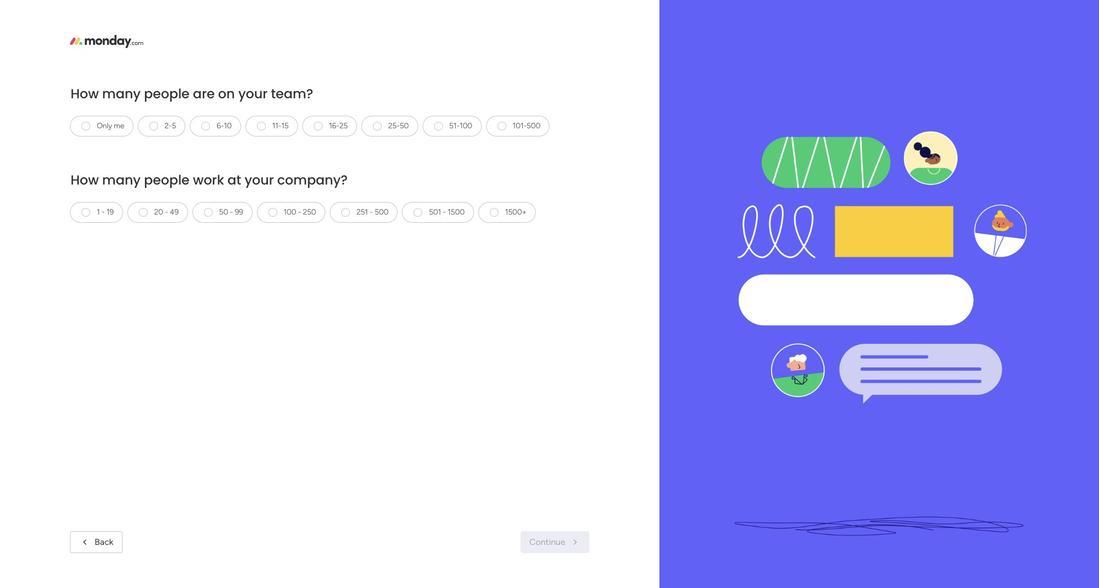 Task type: vqa. For each thing, say whether or not it's contained in the screenshot.
here
no



Task type: describe. For each thing, give the bounding box(es) containing it.
- for 20
[[165, 208, 168, 217]]

0 vertical spatial 50
[[400, 121, 409, 131]]

people for are
[[144, 85, 190, 103]]

11-15
[[272, 121, 289, 131]]

5
[[172, 121, 176, 131]]

me
[[114, 121, 124, 131]]

logo image
[[70, 35, 143, 48]]

11-
[[272, 121, 281, 131]]

51-
[[449, 121, 460, 131]]

16-25
[[329, 121, 348, 131]]

team?
[[271, 85, 313, 103]]

- for 100
[[298, 208, 301, 217]]

2-
[[165, 121, 172, 131]]

many for how many people work at your company?
[[102, 171, 141, 189]]

49
[[170, 208, 179, 217]]

50 - 99
[[219, 208, 243, 217]]

how many people work at your company?
[[71, 171, 348, 189]]

your for on
[[238, 85, 268, 103]]

0 horizontal spatial 100
[[284, 208, 296, 217]]

19
[[107, 208, 114, 217]]

- for 501
[[443, 208, 446, 217]]

people for work
[[144, 171, 190, 189]]

are
[[193, 85, 215, 103]]

6-10
[[217, 121, 232, 131]]

6-
[[217, 121, 224, 131]]

on
[[218, 85, 235, 103]]

- for 50
[[230, 208, 233, 217]]

16-
[[329, 121, 339, 131]]

- for 1
[[102, 208, 105, 217]]

- for 251
[[370, 208, 373, 217]]

1500
[[448, 208, 465, 217]]

how many people work in your company? image
[[670, 0, 1089, 589]]

10
[[224, 121, 232, 131]]

back button
[[70, 532, 123, 554]]

101-
[[513, 121, 527, 131]]

250
[[303, 208, 316, 217]]

how for how many people work at your company?
[[71, 171, 99, 189]]



Task type: locate. For each thing, give the bounding box(es) containing it.
-
[[102, 208, 105, 217], [165, 208, 168, 217], [230, 208, 233, 217], [298, 208, 301, 217], [370, 208, 373, 217], [443, 208, 446, 217]]

100 left "101-"
[[460, 121, 472, 131]]

- right 501
[[443, 208, 446, 217]]

100
[[460, 121, 472, 131], [284, 208, 296, 217]]

0 vertical spatial 100
[[460, 121, 472, 131]]

2 how from the top
[[71, 171, 99, 189]]

only me
[[97, 121, 124, 131]]

work
[[193, 171, 224, 189]]

how up only
[[71, 85, 99, 103]]

500
[[527, 121, 540, 131], [375, 208, 389, 217]]

1 - 19
[[97, 208, 114, 217]]

1 vertical spatial people
[[144, 171, 190, 189]]

your right 'on' at the left of page
[[238, 85, 268, 103]]

1 - from the left
[[102, 208, 105, 217]]

50 left the 99
[[219, 208, 228, 217]]

people up 20 - 49
[[144, 171, 190, 189]]

2 people from the top
[[144, 171, 190, 189]]

25-50
[[388, 121, 409, 131]]

many
[[102, 85, 141, 103], [102, 171, 141, 189]]

0 vertical spatial people
[[144, 85, 190, 103]]

25-
[[388, 121, 400, 131]]

0 horizontal spatial 500
[[375, 208, 389, 217]]

3 - from the left
[[230, 208, 233, 217]]

20
[[154, 208, 163, 217]]

0 vertical spatial many
[[102, 85, 141, 103]]

1 horizontal spatial 100
[[460, 121, 472, 131]]

your right the at
[[245, 171, 274, 189]]

1500+
[[505, 208, 527, 217]]

1 vertical spatial 100
[[284, 208, 296, 217]]

20 - 49
[[154, 208, 179, 217]]

1 many from the top
[[102, 85, 141, 103]]

501 - 1500
[[429, 208, 465, 217]]

- left 250
[[298, 208, 301, 217]]

251
[[357, 208, 368, 217]]

people up 2-
[[144, 85, 190, 103]]

2 many from the top
[[102, 171, 141, 189]]

50 left 51-
[[400, 121, 409, 131]]

1 vertical spatial 50
[[219, 208, 228, 217]]

1 how from the top
[[71, 85, 99, 103]]

4 - from the left
[[298, 208, 301, 217]]

many for how many people are on your team?
[[102, 85, 141, 103]]

how
[[71, 85, 99, 103], [71, 171, 99, 189]]

100 - 250
[[284, 208, 316, 217]]

1 vertical spatial many
[[102, 171, 141, 189]]

how for how many people are on your team?
[[71, 85, 99, 103]]

501
[[429, 208, 441, 217]]

- right 251 at the top left of page
[[370, 208, 373, 217]]

- left the 99
[[230, 208, 233, 217]]

50
[[400, 121, 409, 131], [219, 208, 228, 217]]

100 left 250
[[284, 208, 296, 217]]

2 - from the left
[[165, 208, 168, 217]]

how many people are on your team?
[[71, 85, 313, 103]]

- right 1
[[102, 208, 105, 217]]

back
[[95, 538, 113, 548]]

0 vertical spatial your
[[238, 85, 268, 103]]

0 horizontal spatial 50
[[219, 208, 228, 217]]

1 horizontal spatial 500
[[527, 121, 540, 131]]

251 - 500
[[357, 208, 389, 217]]

1 vertical spatial your
[[245, 171, 274, 189]]

0 vertical spatial how
[[71, 85, 99, 103]]

company?
[[277, 171, 348, 189]]

51-100
[[449, 121, 472, 131]]

1 horizontal spatial 50
[[400, 121, 409, 131]]

2-5
[[165, 121, 176, 131]]

only
[[97, 121, 112, 131]]

- left 49
[[165, 208, 168, 217]]

at
[[228, 171, 241, 189]]

25
[[339, 121, 348, 131]]

your for at
[[245, 171, 274, 189]]

0 vertical spatial 500
[[527, 121, 540, 131]]

5 - from the left
[[370, 208, 373, 217]]

1 vertical spatial 500
[[375, 208, 389, 217]]

many up me
[[102, 85, 141, 103]]

99
[[235, 208, 243, 217]]

1 people from the top
[[144, 85, 190, 103]]

6 - from the left
[[443, 208, 446, 217]]

people
[[144, 85, 190, 103], [144, 171, 190, 189]]

your
[[238, 85, 268, 103], [245, 171, 274, 189]]

how up 1
[[71, 171, 99, 189]]

1 vertical spatial how
[[71, 171, 99, 189]]

many up '19'
[[102, 171, 141, 189]]

1
[[97, 208, 100, 217]]

101-500
[[513, 121, 540, 131]]

15
[[281, 121, 289, 131]]



